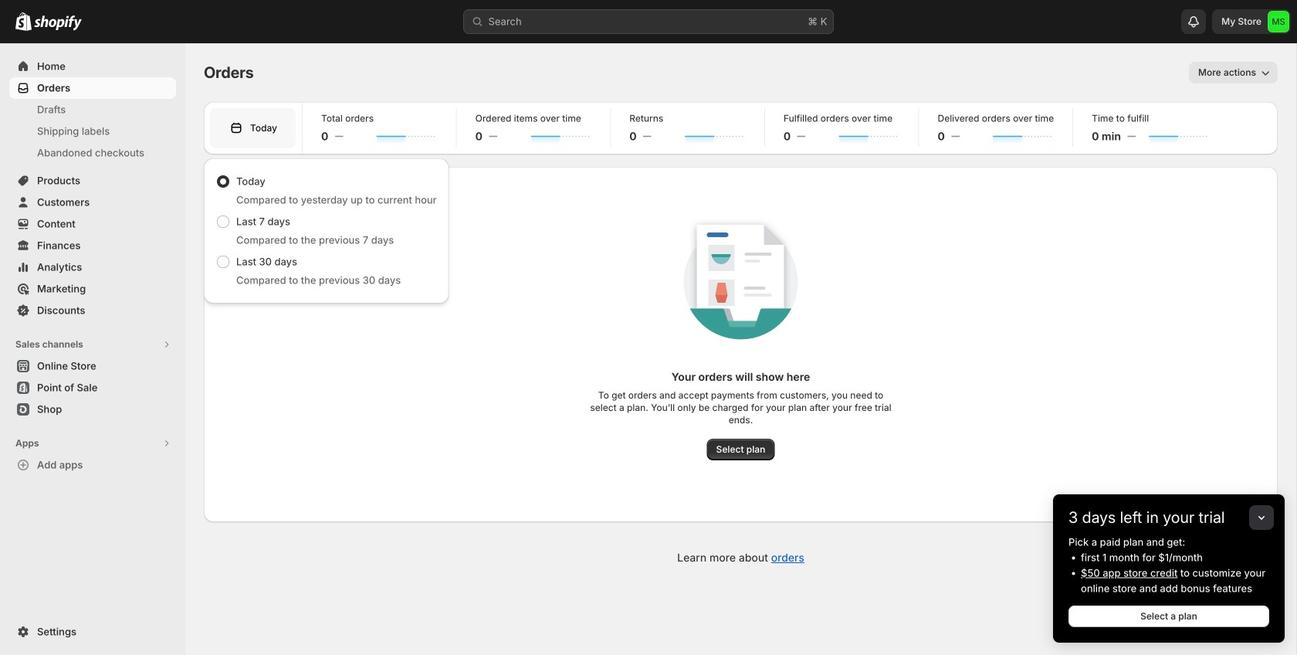 Task type: locate. For each thing, give the bounding box(es) containing it.
shopify image
[[15, 12, 32, 31], [34, 15, 82, 31]]

1 horizontal spatial shopify image
[[34, 15, 82, 31]]



Task type: vqa. For each thing, say whether or not it's contained in the screenshot.
1st Automatically from the bottom
no



Task type: describe. For each thing, give the bounding box(es) containing it.
my store image
[[1268, 11, 1290, 32]]

0 horizontal spatial shopify image
[[15, 12, 32, 31]]



